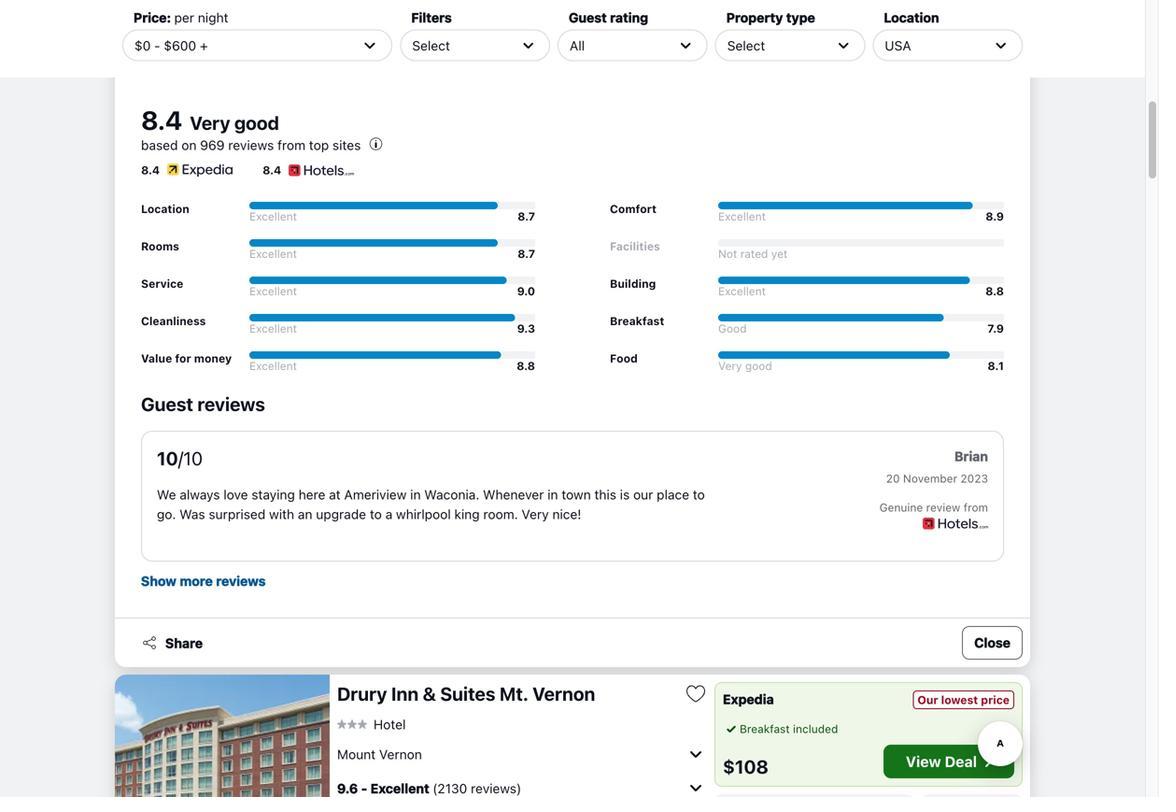 Task type: locate. For each thing, give the bounding box(es) containing it.
reviews down money
[[198, 393, 265, 415]]

1 horizontal spatial very
[[522, 507, 549, 522]]

show more reviews
[[141, 573, 266, 589]]

whirlpool
[[396, 507, 451, 522]]

2 8.7 from the top
[[518, 247, 536, 260]]

1 vertical spatial hotels.com image
[[923, 517, 989, 529]]

$0
[[135, 38, 151, 53]]

whenever
[[483, 487, 544, 502]]

1 horizontal spatial guest
[[569, 10, 607, 25]]

- right $0
[[154, 38, 160, 53]]

0 horizontal spatial good
[[235, 112, 279, 134]]

guest for guest rating
[[569, 10, 607, 25]]

8.7
[[518, 210, 536, 223], [518, 247, 536, 260]]

on
[[182, 137, 197, 153]]

0 vertical spatial -
[[154, 38, 160, 53]]

hotels.com image
[[289, 161, 354, 179], [923, 517, 989, 529]]

1 horizontal spatial hotels.com image
[[923, 517, 989, 529]]

in
[[410, 487, 421, 502], [548, 487, 558, 502]]

0 vertical spatial breakfast
[[610, 315, 665, 328]]

0 vertical spatial 8.7
[[518, 210, 536, 223]]

photos button
[[567, 32, 627, 77]]

1 vertical spatial from
[[964, 501, 989, 514]]

view
[[906, 753, 942, 771]]

very down whenever
[[522, 507, 549, 522]]

1 vertical spatial 8.8
[[517, 359, 536, 372]]

hotels.com image down review
[[923, 517, 989, 529]]

guest up all
[[569, 10, 607, 25]]

breakfast inside "button"
[[740, 722, 790, 736]]

in left town
[[548, 487, 558, 502]]

mount vernon button
[[337, 739, 708, 769]]

lowest
[[942, 694, 979, 707]]

tab list
[[210, 32, 992, 77]]

drury inn & suites mt. vernon button
[[337, 682, 678, 706]]

to right place
[[693, 487, 705, 502]]

9.3
[[517, 322, 536, 335]]

1 horizontal spatial location
[[885, 10, 940, 25]]

excellent for value for money
[[250, 359, 297, 372]]

8.4 button
[[141, 161, 233, 179], [263, 161, 354, 179]]

hotel button
[[337, 716, 406, 733]]

8.4 down based
[[141, 164, 160, 177]]

1 horizontal spatial vernon
[[533, 683, 596, 705]]

2 select from the left
[[728, 38, 766, 53]]

breakfast for breakfast included
[[740, 722, 790, 736]]

prices
[[703, 46, 743, 61]]

show more reviews button
[[141, 572, 266, 591]]

8.7 for rooms
[[518, 247, 536, 260]]

8.8 up 7.9
[[986, 285, 1005, 298]]

0 horizontal spatial hotels.com image
[[289, 161, 354, 179]]

excellent for service
[[250, 285, 297, 298]]

reviews right "969" at the top left
[[228, 137, 274, 153]]

very up "969" at the top left
[[190, 112, 230, 134]]

we always love staying here at ameriview in waconia. whenever in town this is our place to go. was surprised with an upgrade to a whirlpool king room. very nice!
[[157, 487, 705, 522]]

1 vertical spatial 8.7
[[518, 247, 536, 260]]

tab list containing overview
[[210, 32, 992, 77]]

0 vertical spatial share
[[162, 46, 199, 62]]

location
[[885, 10, 940, 25], [141, 202, 190, 215]]

good up based on 969 reviews from top sites
[[235, 112, 279, 134]]

based
[[141, 137, 178, 153]]

select down filters
[[412, 38, 450, 53]]

8.1
[[988, 359, 1005, 372]]

good
[[235, 112, 279, 134], [746, 359, 773, 372]]

1 in from the left
[[410, 487, 421, 502]]

good down good at right top
[[746, 359, 773, 372]]

building
[[610, 277, 656, 290]]

cleanliness
[[141, 315, 206, 328]]

0 horizontal spatial 8.8
[[517, 359, 536, 372]]

value for money
[[141, 352, 232, 365]]

mt.
[[500, 683, 529, 705]]

reviews right the more
[[216, 573, 266, 589]]

rated
[[741, 247, 769, 260]]

20
[[887, 472, 901, 485]]

was
[[180, 507, 205, 522]]

1 horizontal spatial to
[[693, 487, 705, 502]]

service
[[141, 277, 184, 290]]

at
[[329, 487, 341, 502]]

1 horizontal spatial breakfast
[[740, 722, 790, 736]]

- for $0
[[154, 38, 160, 53]]

0 horizontal spatial in
[[410, 487, 421, 502]]

excellent for cleanliness
[[250, 322, 297, 335]]

guest reviews
[[141, 393, 265, 415]]

vernon down hotel on the left of the page
[[379, 747, 422, 762]]

0 vertical spatial vernon
[[533, 683, 596, 705]]

1 horizontal spatial 8.8
[[986, 285, 1005, 298]]

0 horizontal spatial very
[[190, 112, 230, 134]]

1 vertical spatial -
[[361, 781, 368, 796]]

0 vertical spatial to
[[693, 487, 705, 502]]

guest for guest reviews
[[141, 393, 193, 415]]

0 vertical spatial good
[[235, 112, 279, 134]]

- right 9.6
[[361, 781, 368, 796]]

share left +
[[162, 46, 199, 62]]

0 horizontal spatial select
[[412, 38, 450, 53]]

to left a at the left of the page
[[370, 507, 382, 522]]

$600
[[164, 38, 196, 53]]

genuine
[[880, 501, 924, 514]]

is
[[620, 487, 630, 502]]

1 vertical spatial breakfast
[[740, 722, 790, 736]]

breakfast down expedia
[[740, 722, 790, 736]]

2023
[[961, 472, 989, 485]]

location up usa
[[885, 10, 940, 25]]

price
[[982, 694, 1010, 707]]

2 vertical spatial very
[[522, 507, 549, 522]]

1 8.4 button from the left
[[141, 161, 233, 179]]

8.8 down 9.3
[[517, 359, 536, 372]]

0 vertical spatial very
[[190, 112, 230, 134]]

1 vertical spatial to
[[370, 507, 382, 522]]

from down 2023
[[964, 501, 989, 514]]

hotels.com image down top at the left of page
[[289, 161, 354, 179]]

select down property
[[728, 38, 766, 53]]

0 vertical spatial guest
[[569, 10, 607, 25]]

$108
[[723, 756, 769, 778]]

genuine review from
[[880, 501, 989, 514]]

per
[[174, 10, 194, 25]]

vernon right mt.
[[533, 683, 596, 705]]

1 8.7 from the top
[[518, 210, 536, 223]]

8.4
[[141, 105, 182, 136], [141, 164, 160, 177], [263, 164, 282, 177]]

reviews inside show more reviews button
[[216, 573, 266, 589]]

0 horizontal spatial guest
[[141, 393, 193, 415]]

very
[[190, 112, 230, 134], [719, 359, 743, 372], [522, 507, 549, 522]]

expedia
[[723, 692, 774, 707]]

food
[[610, 352, 638, 365]]

info button
[[527, 32, 567, 77]]

8.8
[[986, 285, 1005, 298], [517, 359, 536, 372]]

1 vertical spatial guest
[[141, 393, 193, 415]]

share button down price: per night
[[126, 37, 210, 71]]

our lowest price
[[918, 694, 1010, 707]]

8.4 button down on
[[141, 161, 233, 179]]

share
[[162, 46, 199, 62], [165, 635, 203, 651]]

1 horizontal spatial select
[[728, 38, 766, 53]]

8.4 button down top at the left of page
[[263, 161, 354, 179]]

usa
[[885, 38, 912, 53]]

1 horizontal spatial good
[[746, 359, 773, 372]]

from left top at the left of page
[[278, 137, 306, 153]]

breakfast for breakfast
[[610, 315, 665, 328]]

here
[[299, 487, 326, 502]]

americinn waconia, (waconia, usa) image
[[115, 0, 330, 31]]

expedia image
[[167, 161, 233, 179]]

9.6
[[337, 781, 358, 796]]

0 horizontal spatial -
[[154, 38, 160, 53]]

in up whirlpool
[[410, 487, 421, 502]]

1 vertical spatial location
[[141, 202, 190, 215]]

ameriview
[[344, 487, 407, 502]]

share down the more
[[165, 635, 203, 651]]

breakfast down building
[[610, 315, 665, 328]]

king
[[455, 507, 480, 522]]

1 horizontal spatial -
[[361, 781, 368, 796]]

reviews
[[228, 137, 274, 153], [198, 393, 265, 415], [216, 573, 266, 589]]

0 horizontal spatial breakfast
[[610, 315, 665, 328]]

0 horizontal spatial 8.4 button
[[141, 161, 233, 179]]

very down good at right top
[[719, 359, 743, 372]]

for
[[175, 352, 191, 365]]

0 horizontal spatial from
[[278, 137, 306, 153]]

vernon
[[533, 683, 596, 705], [379, 747, 422, 762]]

1 horizontal spatial in
[[548, 487, 558, 502]]

overview button
[[452, 32, 527, 77]]

1 vertical spatial vernon
[[379, 747, 422, 762]]

very good
[[719, 359, 773, 372]]

share button
[[126, 37, 210, 71], [130, 626, 214, 660]]

guest
[[569, 10, 607, 25], [141, 393, 193, 415]]

select
[[412, 38, 450, 53], [728, 38, 766, 53]]

very inside 8.4 very good
[[190, 112, 230, 134]]

1 vertical spatial very
[[719, 359, 743, 372]]

guest down value
[[141, 393, 193, 415]]

1 horizontal spatial 8.4 button
[[263, 161, 354, 179]]

drury inn & suites mt. vernon
[[337, 683, 596, 705]]

a
[[386, 507, 393, 522]]

7.9
[[988, 322, 1005, 335]]

2 horizontal spatial very
[[719, 359, 743, 372]]

&
[[423, 683, 436, 705]]

share button down show
[[130, 626, 214, 660]]

location up rooms
[[141, 202, 190, 215]]

10
[[157, 447, 178, 469]]

8.4 down based on 969 reviews from top sites
[[263, 164, 282, 177]]

0 vertical spatial 8.8
[[986, 285, 1005, 298]]

suites
[[440, 683, 496, 705]]

2 8.4 button from the left
[[263, 161, 354, 179]]

-
[[154, 38, 160, 53], [361, 781, 368, 796]]

select for filters
[[412, 38, 450, 53]]

1 select from the left
[[412, 38, 450, 53]]

2 vertical spatial reviews
[[216, 573, 266, 589]]



Task type: describe. For each thing, give the bounding box(es) containing it.
facilities
[[610, 240, 661, 253]]

excellent for location
[[250, 210, 297, 223]]

1 vertical spatial share button
[[130, 626, 214, 660]]

upgrade
[[316, 507, 366, 522]]

money
[[194, 352, 232, 365]]

info
[[535, 46, 560, 61]]

hotel
[[374, 717, 406, 732]]

brian 20 november 2023
[[887, 449, 989, 485]]

0 horizontal spatial location
[[141, 202, 190, 215]]

property
[[727, 10, 784, 25]]

10 /10
[[157, 447, 203, 469]]

not
[[719, 247, 738, 260]]

nice!
[[553, 507, 582, 522]]

+
[[200, 38, 208, 53]]

reviews
[[635, 46, 688, 61]]

place
[[657, 487, 690, 502]]

price:
[[134, 10, 171, 25]]

very inside we always love staying here at ameriview in waconia. whenever in town this is our place to go. was surprised with an upgrade to a whirlpool king room. very nice!
[[522, 507, 549, 522]]

rooms
[[141, 240, 179, 253]]

0 vertical spatial from
[[278, 137, 306, 153]]

love
[[224, 487, 248, 502]]

guest rating
[[569, 10, 649, 25]]

sites
[[333, 137, 361, 153]]

8.4 very good
[[141, 105, 279, 136]]

0 horizontal spatial vernon
[[379, 747, 422, 762]]

room.
[[484, 507, 518, 522]]

reviews)
[[471, 781, 522, 796]]

breakfast included
[[740, 722, 839, 736]]

not rated yet
[[719, 247, 788, 260]]

more
[[180, 573, 213, 589]]

go.
[[157, 507, 176, 522]]

november
[[904, 472, 958, 485]]

good inside 8.4 very good
[[235, 112, 279, 134]]

an
[[298, 507, 313, 522]]

hotels.com button
[[715, 0, 915, 23]]

night
[[198, 10, 229, 25]]

always
[[180, 487, 220, 502]]

drury
[[337, 683, 387, 705]]

excellent for rooms
[[250, 247, 297, 260]]

with
[[269, 507, 295, 522]]

0 horizontal spatial to
[[370, 507, 382, 522]]

yet
[[772, 247, 788, 260]]

1 vertical spatial reviews
[[198, 393, 265, 415]]

0 vertical spatial reviews
[[228, 137, 274, 153]]

close
[[975, 635, 1011, 651]]

(2130
[[433, 781, 468, 796]]

town
[[562, 487, 591, 502]]

8.7 for location
[[518, 210, 536, 223]]

good
[[719, 322, 747, 335]]

photos
[[575, 46, 620, 61]]

8.4 up based
[[141, 105, 182, 136]]

1 vertical spatial share
[[165, 635, 203, 651]]

8.8 for value for money
[[517, 359, 536, 372]]

9.0
[[517, 285, 536, 298]]

8.8 for building
[[986, 285, 1005, 298]]

drury inn & suites mt. vernon, (mount vernon, usa) image
[[115, 675, 330, 797]]

our
[[634, 487, 654, 502]]

brian
[[955, 449, 989, 464]]

969
[[200, 137, 225, 153]]

2 in from the left
[[548, 487, 558, 502]]

top
[[309, 137, 329, 153]]

surprised
[[209, 507, 266, 522]]

deal
[[945, 753, 978, 771]]

0 vertical spatial location
[[885, 10, 940, 25]]

9.6 - excellent (2130 reviews)
[[337, 781, 522, 796]]

0 vertical spatial hotels.com image
[[289, 161, 354, 179]]

overview
[[459, 46, 520, 61]]

review
[[927, 501, 961, 514]]

8.4 for second 8.4 button from the right
[[141, 164, 160, 177]]

close button
[[963, 626, 1023, 660]]

type
[[787, 10, 816, 25]]

rating
[[611, 10, 649, 25]]

- for 9.6
[[361, 781, 368, 796]]

our
[[918, 694, 939, 707]]

excellent for comfort
[[719, 210, 766, 223]]

hotels.com
[[754, 0, 819, 13]]

waconia.
[[425, 487, 480, 502]]

breakfast included button
[[723, 721, 839, 737]]

8.4 for 2nd 8.4 button
[[263, 164, 282, 177]]

this
[[595, 487, 617, 502]]

select for property type
[[728, 38, 766, 53]]

show
[[141, 573, 177, 589]]

excellent for building
[[719, 285, 766, 298]]

staying
[[252, 487, 295, 502]]

based on 969 reviews from top sites
[[141, 137, 361, 153]]

8.9
[[986, 210, 1005, 223]]

1 vertical spatial good
[[746, 359, 773, 372]]

price: per night
[[134, 10, 229, 25]]

mount
[[337, 747, 376, 762]]

inn
[[391, 683, 419, 705]]

$0 - $600 +
[[135, 38, 208, 53]]

1 horizontal spatial from
[[964, 501, 989, 514]]

we
[[157, 487, 176, 502]]

view deal button
[[884, 745, 1015, 779]]

0 vertical spatial share button
[[126, 37, 210, 71]]

value
[[141, 352, 172, 365]]

view deal
[[906, 753, 978, 771]]



Task type: vqa. For each thing, say whether or not it's contained in the screenshot.


